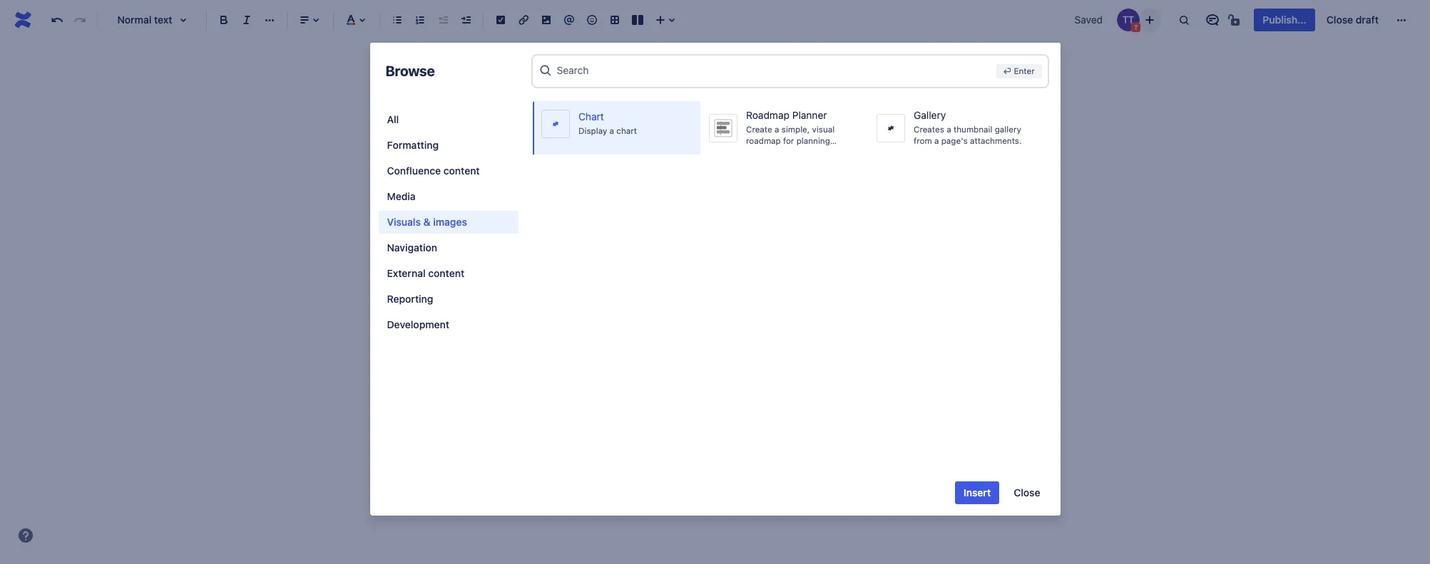 Task type: describe. For each thing, give the bounding box(es) containing it.
releases
[[819, 148, 852, 157]]

numbered list ⌘⇧7 image
[[412, 11, 429, 29]]

a up page's
[[946, 125, 951, 134]]

a inside chart display a chart
[[609, 126, 614, 135]]

more.
[[763, 159, 785, 169]]

creates
[[913, 125, 944, 134]]

external
[[387, 268, 426, 280]]

confluence content button
[[378, 160, 518, 183]]

roadmap
[[746, 109, 789, 121]]

visuals & images button
[[378, 211, 518, 234]]

content
[[531, 63, 568, 76]]

gallery
[[913, 109, 946, 121]]

external content button
[[378, 263, 518, 285]]

⏎ enter
[[1003, 66, 1035, 76]]

roadmap
[[746, 136, 781, 145]]

close button
[[1005, 482, 1049, 505]]

planner
[[792, 109, 827, 121]]

content for confluence content
[[444, 165, 480, 177]]

chart
[[616, 126, 637, 135]]

link image
[[515, 11, 532, 29]]

external content
[[387, 268, 464, 280]]

reporting button
[[378, 288, 518, 311]]

emoji image
[[584, 11, 601, 29]]

draft
[[1356, 14, 1379, 26]]

redo ⌘⇧z image
[[71, 11, 88, 29]]

terry turtle image
[[1117, 9, 1140, 31]]

navigation
[[387, 242, 437, 254]]

overview
[[585, 63, 628, 76]]

Main content area, start typing to enter text. text field
[[433, 165, 992, 352]]

and
[[746, 159, 760, 169]]

create
[[746, 125, 772, 134]]

projects,
[[746, 148, 780, 157]]

visuals & images
[[387, 216, 467, 228]]

reporting
[[387, 293, 433, 305]]

visual
[[812, 125, 834, 134]]

outdent ⇧tab image
[[434, 11, 452, 29]]

display
[[578, 126, 607, 135]]

navigation button
[[378, 237, 518, 260]]

chart
[[578, 111, 604, 123]]

you
[[479, 168, 497, 180]]

gallery
[[995, 125, 1021, 134]]

table image
[[606, 11, 623, 29]]

gallery creates a thumbnail gallery from a page's attachments.
[[913, 109, 1021, 145]]

software
[[783, 148, 817, 157]]

from
[[913, 136, 932, 145]]

page's
[[941, 136, 967, 145]]

media
[[387, 190, 416, 203]]

a inside roadmap planner create a simple, visual roadmap for planning projects, software releases and more.
[[774, 125, 779, 134]]

confluence content
[[387, 165, 480, 177]]

all
[[387, 113, 399, 126]]



Task type: locate. For each thing, give the bounding box(es) containing it.
search field
[[557, 57, 990, 83]]

1 horizontal spatial close
[[1327, 14, 1353, 26]]

roadmap planner create a simple, visual roadmap for planning projects, software releases and more.
[[746, 109, 852, 169]]

close inside browse dialog
[[1014, 487, 1040, 499]]

content inside "button"
[[444, 165, 480, 177]]

content down formatting button
[[444, 165, 480, 177]]

overview link
[[585, 61, 628, 78]]

content down navigation button
[[428, 268, 464, 280]]

0 horizontal spatial close
[[1014, 487, 1040, 499]]

action item image
[[492, 11, 509, 29]]

simple,
[[781, 125, 809, 134]]

Give this page a title text field
[[471, 111, 983, 135]]

images
[[433, 216, 467, 228]]

a down roadmap on the top right of the page
[[774, 125, 779, 134]]

close left draft
[[1327, 14, 1353, 26]]

content link
[[531, 61, 568, 78]]

close draft
[[1327, 14, 1379, 26]]

content
[[444, 165, 480, 177], [428, 268, 464, 280]]

insert button
[[955, 482, 1000, 505]]

insert
[[964, 487, 991, 499]]

content inside button
[[428, 268, 464, 280]]

did
[[458, 168, 476, 180]]

saved
[[1075, 14, 1103, 26]]

confluence
[[387, 165, 441, 177]]

advanced search image
[[538, 63, 552, 78]]

content for external content
[[428, 268, 464, 280]]

undo ⌘z image
[[49, 11, 66, 29]]

bold ⌘b image
[[215, 11, 233, 29]]

browse dialog
[[370, 43, 1060, 516]]

publish...
[[1263, 14, 1307, 26]]

0 vertical spatial close
[[1327, 14, 1353, 26]]

layouts image
[[629, 11, 646, 29]]

media button
[[378, 185, 518, 208]]

a right from
[[934, 136, 939, 145]]

development button
[[378, 314, 518, 337]]

confluence image
[[11, 9, 34, 31], [11, 9, 34, 31]]

publish... button
[[1254, 9, 1315, 31]]

enter
[[1014, 66, 1035, 76]]

development
[[387, 319, 449, 331]]

formatting button
[[378, 134, 518, 157]]

know….@
[[500, 168, 549, 180]]

close for close
[[1014, 487, 1040, 499]]

bullet list ⌘⇧8 image
[[389, 11, 406, 29]]

indent tab image
[[457, 11, 474, 29]]

all button
[[378, 108, 518, 131]]

italic ⌘i image
[[238, 11, 255, 29]]

chart display a chart
[[578, 111, 637, 135]]

visuals
[[387, 216, 421, 228]]

close for close draft
[[1327, 14, 1353, 26]]

did you know….@
[[458, 168, 549, 180]]

a
[[774, 125, 779, 134], [946, 125, 951, 134], [609, 126, 614, 135], [934, 136, 939, 145]]

close right insert at the right
[[1014, 487, 1040, 499]]

planning
[[796, 136, 830, 145]]

formatting
[[387, 139, 439, 151]]

0 vertical spatial content
[[444, 165, 480, 177]]

browse
[[386, 63, 435, 79]]

for
[[783, 136, 794, 145]]

thumbnail
[[953, 125, 992, 134]]

&
[[423, 216, 431, 228]]

1 vertical spatial content
[[428, 268, 464, 280]]

1 vertical spatial close
[[1014, 487, 1040, 499]]

attachments.
[[970, 136, 1021, 145]]

close draft button
[[1318, 9, 1387, 31]]

⏎
[[1003, 66, 1012, 76]]

a left chart at left
[[609, 126, 614, 135]]

add image, video, or file image
[[538, 11, 555, 29]]

mention image
[[561, 11, 578, 29]]

close
[[1327, 14, 1353, 26], [1014, 487, 1040, 499]]



Task type: vqa. For each thing, say whether or not it's contained in the screenshot.
3 associated with Improve waiting list experience
no



